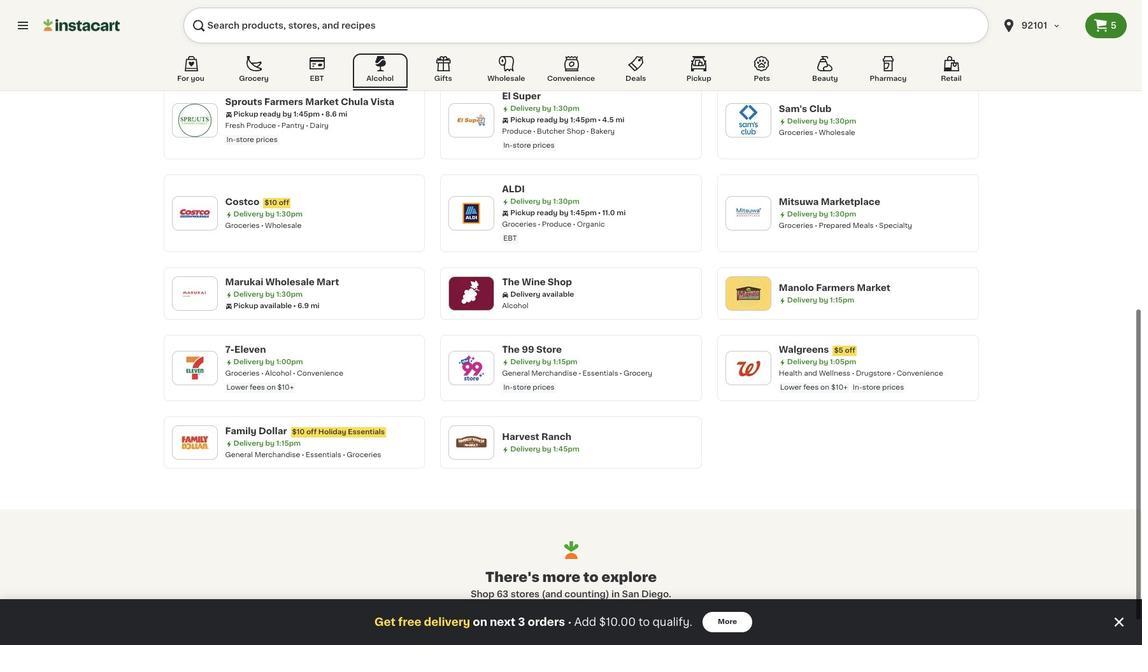 Task type: describe. For each thing, give the bounding box(es) containing it.
general for general merchandise essentials groceries
[[225, 452, 253, 459]]

lower fees on $10+ in-store prices
[[780, 384, 904, 391]]

drugstore
[[856, 370, 891, 377]]

7-eleven logo image
[[178, 352, 211, 385]]

11.0
[[602, 210, 615, 217]]

groceries down costco
[[225, 222, 260, 229]]

Search field
[[183, 8, 988, 43]]

1:05pm
[[830, 359, 856, 366]]

by for the 99 store logo on the left of the page
[[542, 359, 551, 366]]

by for 7-eleven logo
[[265, 359, 275, 366]]

super
[[513, 92, 541, 101]]

in- down health and wellness drugstore convenience
[[853, 384, 862, 391]]

delivery for sam's club logo
[[787, 118, 817, 125]]

63
[[497, 590, 508, 599]]

delivery for manolo farmers market logo
[[787, 297, 817, 304]]

store right pets button
[[790, 49, 808, 56]]

prices down general merchandise essentials grocery
[[533, 384, 555, 391]]

next
[[490, 617, 516, 627]]

1 92101 button from the left
[[994, 8, 1085, 43]]

more button
[[703, 612, 752, 633]]

costco $10 off
[[225, 197, 289, 206]]

mi for el super
[[616, 117, 625, 124]]

family
[[225, 427, 257, 436]]

ready up the fresh produce pantry dairy
[[260, 111, 281, 118]]

san
[[622, 590, 639, 599]]

mi for aldi
[[617, 210, 626, 217]]

the 99 store
[[502, 345, 562, 354]]

off inside "family dollar $10 off holiday essentials"
[[306, 429, 317, 436]]

delivery available
[[510, 291, 574, 298]]

store down produce butcher shop bakery
[[513, 142, 531, 149]]

groceries wholesale for sam's club logo
[[779, 129, 855, 136]]

1:30pm for mitsuwa
[[830, 211, 856, 218]]

wine
[[522, 278, 546, 287]]

groceries prepared meals specialty
[[779, 222, 912, 229]]

5 button
[[1085, 13, 1127, 38]]

small
[[332, 49, 350, 56]]

dollar
[[259, 427, 287, 436]]

sam's club
[[779, 104, 832, 113]]

99
[[522, 345, 534, 354]]

pets button
[[735, 54, 789, 90]]

convenience inside convenience button
[[547, 75, 595, 82]]

el
[[502, 92, 511, 101]]

delivery by 1:30pm up "groceries produce organic"
[[510, 198, 580, 205]]

for you button
[[163, 54, 218, 90]]

groceries down aldi
[[502, 221, 537, 228]]

1 vertical spatial ebt
[[503, 235, 517, 242]]

prices down drugstore
[[882, 384, 904, 391]]

delivery for aldi logo
[[510, 198, 540, 205]]

groceries down the mitsuwa
[[779, 222, 813, 229]]

pickup ready by 1:45pm up the fresh produce pantry dairy
[[233, 111, 320, 118]]

general merchandise essentials grocery
[[502, 370, 652, 377]]

store down fresh
[[236, 136, 254, 143]]

family dollar $10 off holiday essentials
[[225, 427, 385, 436]]

$10.00
[[599, 617, 636, 627]]

orders inside get free delivery on next 3 orders • add $10.00 to qualify.
[[528, 617, 565, 627]]

1:30pm for el
[[553, 105, 580, 112]]

2 1:00pm from the top
[[276, 359, 303, 366]]

costco logo image
[[178, 197, 211, 230]]

pharmacy
[[870, 75, 907, 82]]

deals
[[626, 75, 646, 82]]

grocery button
[[226, 54, 281, 90]]

shop categories tab list
[[163, 54, 979, 90]]

general merchandise essentials groceries
[[225, 452, 381, 459]]

in-store prices link
[[717, 0, 979, 66]]

delivery by 1:15pm for the 99 store logo on the left of the page
[[510, 359, 578, 366]]

get free delivery on next 3 orders • add $10.00 to qualify.
[[374, 617, 692, 627]]

delivery by 1:15pm up shop categories tab list at the top of the page
[[510, 36, 578, 43]]

delivery by 1:15pm link
[[440, 0, 702, 66]]

marukai
[[225, 278, 263, 287]]

costco
[[225, 197, 259, 206]]

specialty
[[879, 222, 912, 229]]

(and
[[542, 590, 562, 599]]

walgreens $5 off
[[779, 345, 855, 354]]

delivery up wholesale button
[[510, 36, 540, 43]]

in-store prices down butcher
[[503, 142, 555, 149]]

in
[[612, 590, 620, 599]]

pickup available
[[233, 303, 292, 310]]

manolo
[[779, 283, 814, 292]]

fresh produce pantry dairy
[[225, 122, 329, 129]]

8.6
[[325, 111, 337, 118]]

1:30pm down costco $10 off
[[276, 211, 303, 218]]

wellness
[[819, 370, 851, 377]]

1:30pm up "groceries produce organic"
[[553, 198, 580, 205]]

el super
[[502, 92, 541, 101]]

lower for lower fees on $10+
[[226, 384, 248, 391]]

1:45pm for 4.5 mi
[[570, 117, 597, 124]]

sam's club logo image
[[732, 104, 765, 137]]

fees for lower fees on $10+ in-store prices
[[803, 384, 819, 391]]

by for marukai wholesale mart logo
[[265, 291, 275, 298]]

farmers for sprouts
[[264, 97, 303, 106]]

4.5
[[602, 117, 614, 124]]

walgreens logo image
[[732, 352, 765, 385]]

beauty
[[812, 75, 838, 82]]

delivery by 1:30pm down costco $10 off
[[233, 211, 303, 218]]

store
[[536, 345, 562, 354]]

6.9 mi
[[297, 303, 320, 310]]

off for walgreens
[[845, 347, 855, 354]]

there's
[[485, 571, 540, 584]]

family dollar logo image
[[178, 426, 211, 459]]

delivery for mitsuwa marketplace logo in the top of the page
[[787, 211, 817, 218]]

meals
[[853, 222, 874, 229]]

harvest ranch
[[502, 433, 571, 441]]

delivery for 7-eleven logo
[[233, 359, 264, 366]]

store down drugstore
[[862, 384, 881, 391]]

wholesale inside button
[[488, 75, 525, 82]]

delivery by 1:15pm for the family dollar logo
[[233, 440, 301, 447]]

the for the 99 store
[[502, 345, 520, 354]]

delivery for costco logo
[[233, 211, 264, 218]]

delivery for the "walgreens logo"
[[787, 359, 817, 366]]

mi right '8.6'
[[339, 111, 347, 118]]

in- right the 99 store logo on the left of the page
[[503, 384, 513, 391]]

to inside get free delivery on next 3 orders • add $10.00 to qualify.
[[639, 617, 650, 627]]

groceries down sam's
[[779, 129, 813, 136]]

by for sam's club logo
[[819, 118, 828, 125]]

lower for lower fees on $10+ good for small orders
[[226, 49, 248, 56]]

92101
[[1022, 21, 1047, 30]]

by for mitsuwa marketplace logo in the top of the page
[[819, 211, 828, 218]]

get
[[374, 617, 396, 627]]

aldi
[[502, 185, 525, 194]]

0 horizontal spatial convenience
[[297, 370, 343, 377]]

walgreens
[[779, 345, 829, 354]]

pickup inside "button"
[[687, 75, 711, 82]]

in- down fresh
[[226, 136, 236, 143]]

diego.
[[642, 590, 671, 599]]

for
[[320, 49, 330, 56]]

view all stores
[[537, 625, 605, 633]]

11.0 mi
[[602, 210, 626, 217]]

market for manolo farmers market
[[857, 283, 890, 292]]

market for sprouts farmers market chula vista
[[305, 97, 339, 106]]

7-
[[225, 345, 234, 354]]

gifts
[[434, 75, 452, 82]]

stores inside the there's more to explore shop 63 stores (and counting) in san diego.
[[511, 590, 540, 599]]

available for delivery available
[[542, 291, 574, 298]]

dairy
[[310, 122, 329, 129]]

by for el super logo
[[542, 105, 551, 112]]

groceries up lower fees on $10+ at the left
[[225, 370, 260, 377]]

on for lower fees on $10+ in-store prices
[[821, 384, 829, 391]]

aldi logo image
[[455, 197, 488, 230]]

deals button
[[608, 54, 663, 90]]

for
[[177, 75, 189, 82]]

essentials for grocery
[[583, 370, 618, 377]]

shop for wine
[[548, 278, 572, 287]]

the for the wine shop
[[502, 278, 520, 287]]

counting)
[[565, 590, 609, 599]]

el super logo image
[[455, 104, 488, 137]]

good
[[299, 49, 319, 56]]

in-store prices down 99
[[503, 384, 555, 391]]

fees for lower fees on $10+
[[250, 384, 265, 391]]

delivery for the family dollar logo
[[233, 440, 264, 447]]

retail button
[[924, 54, 979, 90]]

1 delivery by 1:00pm from the top
[[233, 24, 303, 31]]

fresh
[[225, 122, 245, 129]]

4.5 mi
[[602, 117, 625, 124]]

available for pickup available
[[260, 303, 292, 310]]

1 vertical spatial grocery
[[624, 370, 652, 377]]

grocery inside button
[[239, 75, 269, 82]]

on for lower fees on $10+
[[267, 384, 276, 391]]

6.9
[[297, 303, 309, 310]]

produce for fresh produce
[[246, 122, 276, 129]]

retail
[[941, 75, 962, 82]]

essentials inside "family dollar $10 off holiday essentials"
[[348, 429, 385, 436]]

wholesale up 6.9
[[265, 278, 315, 287]]

pickup for el super
[[510, 117, 535, 124]]

view all stores link
[[518, 616, 624, 642]]

farmers for manolo
[[816, 283, 855, 292]]



Task type: locate. For each thing, give the bounding box(es) containing it.
pharmacy button
[[861, 54, 916, 90]]

bakery
[[590, 128, 615, 135]]

ebt
[[310, 75, 324, 82], [503, 235, 517, 242]]

all
[[562, 625, 573, 633]]

1:00pm up lower fees on $10+ good for small orders
[[276, 24, 303, 31]]

delivery down sam's club
[[787, 118, 817, 125]]

1 vertical spatial essentials
[[348, 429, 385, 436]]

general down 99
[[502, 370, 530, 377]]

$10+ for lower fees on $10+ in-store prices
[[831, 384, 848, 391]]

2 horizontal spatial alcohol
[[502, 303, 528, 310]]

delivery down 99
[[510, 359, 540, 366]]

0 vertical spatial 1:00pm
[[276, 24, 303, 31]]

by for harvest ranch logo
[[542, 446, 551, 453]]

2 vertical spatial shop
[[471, 590, 495, 599]]

$10 inside "family dollar $10 off holiday essentials"
[[292, 429, 305, 436]]

in- left the beauty button
[[780, 49, 790, 56]]

1 horizontal spatial convenience
[[547, 75, 595, 82]]

groceries alcohol convenience
[[225, 370, 343, 377]]

1 horizontal spatial alcohol
[[366, 75, 394, 82]]

1 vertical spatial the
[[502, 345, 520, 354]]

groceries wholesale
[[779, 129, 855, 136], [225, 222, 302, 229]]

1 the from the top
[[502, 278, 520, 287]]

0 vertical spatial available
[[542, 291, 574, 298]]

$5
[[834, 347, 843, 354]]

to inside the there's more to explore shop 63 stores (and counting) in san diego.
[[583, 571, 599, 584]]

on down wellness
[[821, 384, 829, 391]]

1:45pm
[[293, 111, 320, 118], [570, 117, 597, 124], [570, 210, 597, 217], [553, 446, 580, 453]]

0 horizontal spatial groceries wholesale
[[225, 222, 302, 229]]

1 horizontal spatial general
[[502, 370, 530, 377]]

1 vertical spatial to
[[639, 617, 650, 627]]

1 vertical spatial merchandise
[[255, 452, 300, 459]]

ebt button
[[290, 54, 344, 90]]

1 horizontal spatial off
[[306, 429, 317, 436]]

on
[[267, 49, 276, 56], [267, 384, 276, 391], [821, 384, 829, 391], [473, 617, 487, 627]]

to right $10.00
[[639, 617, 650, 627]]

0 vertical spatial delivery by 1:00pm
[[233, 24, 303, 31]]

delivery for marukai wholesale mart logo
[[233, 291, 264, 298]]

5
[[1111, 21, 1117, 30]]

sprouts farmers market chula vista
[[225, 97, 394, 106]]

1 vertical spatial $10
[[292, 429, 305, 436]]

on left good
[[267, 49, 276, 56]]

2 92101 button from the left
[[1001, 8, 1078, 43]]

fees for lower fees on $10+ good for small orders
[[250, 49, 265, 56]]

delivery by 1:30pm for sam's
[[787, 118, 856, 125]]

in-
[[780, 49, 790, 56], [226, 136, 236, 143], [503, 142, 513, 149], [503, 384, 513, 391], [853, 384, 862, 391]]

delivery by 1:15pm for manolo farmers market logo
[[787, 297, 854, 304]]

0 vertical spatial $10
[[265, 199, 277, 206]]

club
[[809, 104, 832, 113]]

1 vertical spatial delivery by 1:00pm
[[233, 359, 303, 366]]

delivery down manolo
[[787, 297, 817, 304]]

delivery down eleven
[[233, 359, 264, 366]]

harvest
[[502, 433, 539, 441]]

prices inside in-store prices link
[[810, 49, 831, 56]]

0 vertical spatial grocery
[[239, 75, 269, 82]]

1 vertical spatial stores
[[575, 625, 605, 633]]

$10+ down wellness
[[831, 384, 848, 391]]

delivery by 1:30pm for el
[[510, 105, 580, 112]]

1 vertical spatial 1:00pm
[[276, 359, 303, 366]]

prices
[[810, 49, 831, 56], [256, 136, 278, 143], [533, 142, 555, 149], [533, 384, 555, 391], [882, 384, 904, 391]]

wholesale
[[488, 75, 525, 82], [819, 129, 855, 136], [265, 222, 302, 229], [265, 278, 315, 287]]

by
[[265, 24, 275, 31], [542, 36, 551, 43], [542, 105, 551, 112], [282, 111, 292, 118], [559, 117, 569, 124], [819, 118, 828, 125], [542, 198, 551, 205], [559, 210, 569, 217], [265, 211, 275, 218], [819, 211, 828, 218], [265, 291, 275, 298], [819, 297, 828, 304], [265, 359, 275, 366], [542, 359, 551, 366], [819, 359, 828, 366], [265, 440, 275, 447], [542, 446, 551, 453]]

wholesale down costco $10 off
[[265, 222, 302, 229]]

mi for marukai wholesale mart
[[311, 303, 320, 310]]

1 horizontal spatial produce
[[502, 128, 532, 135]]

off inside costco $10 off
[[279, 199, 289, 206]]

wholesale up el
[[488, 75, 525, 82]]

the wine shop logo image
[[455, 277, 488, 310]]

prepared
[[819, 222, 851, 229]]

0 vertical spatial to
[[583, 571, 599, 584]]

$10 right costco
[[265, 199, 277, 206]]

pickup down el super
[[510, 117, 535, 124]]

2 delivery by 1:00pm from the top
[[233, 359, 303, 366]]

orders right small
[[352, 49, 375, 56]]

view
[[537, 625, 560, 633]]

1 horizontal spatial stores
[[575, 625, 605, 633]]

delivery down the mitsuwa
[[787, 211, 817, 218]]

1 vertical spatial general
[[225, 452, 253, 459]]

1 vertical spatial farmers
[[816, 283, 855, 292]]

0 vertical spatial essentials
[[583, 370, 618, 377]]

groceries wholesale for costco logo
[[225, 222, 302, 229]]

1 vertical spatial orders
[[528, 617, 565, 627]]

•
[[568, 617, 572, 627]]

qualify.
[[653, 617, 692, 627]]

1 horizontal spatial merchandise
[[531, 370, 577, 377]]

health
[[779, 370, 802, 377]]

delivery down marukai
[[233, 291, 264, 298]]

1:15pm for the 99 store logo on the left of the page
[[553, 359, 578, 366]]

1:15pm for the family dollar logo
[[276, 440, 301, 447]]

1 horizontal spatial market
[[857, 283, 890, 292]]

ready up "groceries produce organic"
[[537, 210, 558, 217]]

2 the from the top
[[502, 345, 520, 354]]

1:45pm up bakery
[[570, 117, 597, 124]]

free
[[398, 617, 421, 627]]

on inside get free delivery on next 3 orders • add $10.00 to qualify.
[[473, 617, 487, 627]]

$10+ left good
[[277, 49, 294, 56]]

ready for aldi
[[537, 210, 558, 217]]

mitsuwa marketplace logo image
[[732, 197, 765, 230]]

1:15pm up general merchandise essentials groceries
[[276, 440, 301, 447]]

ebt up sprouts farmers market chula vista
[[310, 75, 324, 82]]

1:45pm down ranch
[[553, 446, 580, 453]]

delivery down wine
[[510, 291, 540, 298]]

pickup for aldi
[[510, 210, 535, 217]]

ebt inside button
[[310, 75, 324, 82]]

pickup button
[[672, 54, 726, 90]]

0 horizontal spatial produce
[[246, 122, 276, 129]]

1 vertical spatial alcohol
[[502, 303, 528, 310]]

1 1:00pm from the top
[[276, 24, 303, 31]]

on for lower fees on $10+ good for small orders
[[267, 49, 276, 56]]

wholesale down club in the right of the page
[[819, 129, 855, 136]]

convenience right drugstore
[[897, 370, 943, 377]]

manolo farmers market logo image
[[732, 277, 765, 310]]

on down groceries alcohol convenience
[[267, 384, 276, 391]]

0 vertical spatial general
[[502, 370, 530, 377]]

$10 up general merchandise essentials groceries
[[292, 429, 305, 436]]

ready up butcher
[[537, 117, 558, 124]]

lower fees on $10+
[[226, 384, 294, 391]]

merchandise down store
[[531, 370, 577, 377]]

available down the marukai wholesale mart
[[260, 303, 292, 310]]

1:15pm for manolo farmers market logo
[[830, 297, 854, 304]]

market down meals
[[857, 283, 890, 292]]

in- up aldi
[[503, 142, 513, 149]]

shop for butcher
[[567, 128, 585, 135]]

mart
[[317, 278, 339, 287]]

in-store prices
[[780, 49, 831, 56], [226, 136, 278, 143], [503, 142, 555, 149], [503, 384, 555, 391]]

groceries produce organic
[[502, 221, 605, 228]]

0 vertical spatial the
[[502, 278, 520, 287]]

stores
[[511, 590, 540, 599], [575, 625, 605, 633]]

0 vertical spatial farmers
[[264, 97, 303, 106]]

lower up sprouts in the left top of the page
[[226, 49, 248, 56]]

2 horizontal spatial off
[[845, 347, 855, 354]]

delivery down family
[[233, 440, 264, 447]]

to up counting)
[[583, 571, 599, 584]]

1 vertical spatial groceries wholesale
[[225, 222, 302, 229]]

$10+ for lower fees on $10+ good for small orders
[[277, 49, 294, 56]]

1:30pm down club in the right of the page
[[830, 118, 856, 125]]

1:15pm up general merchandise essentials grocery
[[553, 359, 578, 366]]

more
[[718, 619, 737, 626]]

groceries wholesale down club in the right of the page
[[779, 129, 855, 136]]

2 vertical spatial alcohol
[[265, 370, 291, 377]]

store down 99
[[513, 384, 531, 391]]

1 horizontal spatial essentials
[[348, 429, 385, 436]]

more
[[542, 571, 580, 584]]

sprouts
[[225, 97, 262, 106]]

delivery by 1:30pm
[[510, 105, 580, 112], [787, 118, 856, 125], [510, 198, 580, 205], [233, 211, 303, 218], [787, 211, 856, 218], [233, 291, 303, 298]]

1 horizontal spatial to
[[639, 617, 650, 627]]

add
[[574, 617, 596, 627]]

prices up beauty on the top
[[810, 49, 831, 56]]

7-eleven
[[225, 345, 266, 354]]

delivery up grocery button
[[233, 24, 264, 31]]

1:45pm for 11.0 mi
[[570, 210, 597, 217]]

for you
[[177, 75, 204, 82]]

alcohol up lower fees on $10+ at the left
[[265, 370, 291, 377]]

delivery for harvest ranch logo
[[510, 446, 540, 453]]

marukai wholesale mart logo image
[[178, 277, 211, 310]]

1:15pm up shop categories tab list at the top of the page
[[553, 36, 578, 43]]

in-store prices down fresh
[[226, 136, 278, 143]]

convenience down delivery by 1:15pm link
[[547, 75, 595, 82]]

lower down 7-
[[226, 384, 248, 391]]

the wine shop
[[502, 278, 572, 287]]

produce
[[246, 122, 276, 129], [502, 128, 532, 135], [542, 221, 572, 228]]

farmers up the fresh produce pantry dairy
[[264, 97, 303, 106]]

store
[[790, 49, 808, 56], [236, 136, 254, 143], [513, 142, 531, 149], [513, 384, 531, 391], [862, 384, 881, 391]]

eleven
[[234, 345, 266, 354]]

manolo farmers market
[[779, 283, 890, 292]]

grocery
[[239, 75, 269, 82], [624, 370, 652, 377]]

explore
[[602, 571, 657, 584]]

pickup for marukai wholesale mart
[[233, 303, 258, 310]]

mi right 6.9
[[311, 303, 320, 310]]

groceries wholesale down costco $10 off
[[225, 222, 302, 229]]

2 vertical spatial essentials
[[306, 452, 341, 459]]

0 horizontal spatial off
[[279, 199, 289, 206]]

1 horizontal spatial available
[[542, 291, 574, 298]]

shop left 63
[[471, 590, 495, 599]]

0 horizontal spatial orders
[[352, 49, 375, 56]]

pantry
[[281, 122, 304, 129]]

2 horizontal spatial produce
[[542, 221, 572, 228]]

None search field
[[183, 8, 988, 43]]

2 horizontal spatial convenience
[[897, 370, 943, 377]]

delivery for the 99 store logo on the left of the page
[[510, 359, 540, 366]]

1 horizontal spatial $10
[[292, 429, 305, 436]]

lower
[[226, 49, 248, 56], [226, 384, 248, 391], [780, 384, 802, 391]]

1 horizontal spatial ebt
[[503, 235, 517, 242]]

pickup down aldi
[[510, 210, 535, 217]]

produce for groceries
[[542, 221, 572, 228]]

0 vertical spatial market
[[305, 97, 339, 106]]

pets
[[754, 75, 770, 82]]

general down family
[[225, 452, 253, 459]]

1 vertical spatial off
[[845, 347, 855, 354]]

merchandise for general merchandise essentials groceries
[[255, 452, 300, 459]]

pickup ready by 1:45pm for el super
[[510, 117, 597, 124]]

ready
[[260, 111, 281, 118], [537, 117, 558, 124], [537, 210, 558, 217]]

off inside the walgreens $5 off
[[845, 347, 855, 354]]

fees up sprouts in the left top of the page
[[250, 49, 265, 56]]

0 horizontal spatial $10
[[265, 199, 277, 206]]

the
[[502, 278, 520, 287], [502, 345, 520, 354]]

0 horizontal spatial market
[[305, 97, 339, 106]]

pickup ready by 1:45pm for aldi
[[510, 210, 597, 217]]

1:45pm for 8.6 mi
[[293, 111, 320, 118]]

0 horizontal spatial general
[[225, 452, 253, 459]]

ranch
[[541, 433, 571, 441]]

prices down the fresh produce pantry dairy
[[256, 136, 278, 143]]

stores inside button
[[575, 625, 605, 633]]

3
[[518, 617, 525, 627]]

1 vertical spatial available
[[260, 303, 292, 310]]

pickup ready by 1:45pm up "groceries produce organic"
[[510, 210, 597, 217]]

marukai wholesale mart
[[225, 278, 339, 287]]

essentials for groceries
[[306, 452, 341, 459]]

convenience button
[[542, 54, 600, 90]]

produce right fresh
[[246, 122, 276, 129]]

mi right 11.0
[[617, 210, 626, 217]]

$10 inside costco $10 off
[[265, 199, 277, 206]]

produce left organic
[[542, 221, 572, 228]]

and
[[804, 370, 817, 377]]

0 vertical spatial stores
[[511, 590, 540, 599]]

off right $5 on the bottom right of the page
[[845, 347, 855, 354]]

shop inside the there's more to explore shop 63 stores (and counting) in san diego.
[[471, 590, 495, 599]]

delivery by 1:15pm
[[510, 36, 578, 43], [787, 297, 854, 304], [510, 359, 578, 366], [233, 440, 301, 447]]

delivery by 1:30pm down club in the right of the page
[[787, 118, 856, 125]]

lower for lower fees on $10+ in-store prices
[[780, 384, 802, 391]]

$10
[[265, 199, 277, 206], [292, 429, 305, 436]]

2 horizontal spatial essentials
[[583, 370, 618, 377]]

the 99 store logo image
[[455, 352, 488, 385]]

sprouts farmers market chula vista logo image
[[178, 104, 211, 137]]

1:30pm for sam's
[[830, 118, 856, 125]]

pickup right deals
[[687, 75, 711, 82]]

delivery by 1:30pm for mitsuwa
[[787, 211, 856, 218]]

1 vertical spatial market
[[857, 283, 890, 292]]

1:00pm up groceries alcohol convenience
[[276, 359, 303, 366]]

ready for el super
[[537, 117, 558, 124]]

delivery down super
[[510, 105, 540, 112]]

1:30pm
[[553, 105, 580, 112], [830, 118, 856, 125], [553, 198, 580, 205], [276, 211, 303, 218], [830, 211, 856, 218], [276, 291, 303, 298]]

delivery by 1:30pm for marukai
[[233, 291, 303, 298]]

1 horizontal spatial orders
[[528, 617, 565, 627]]

merchandise down dollar
[[255, 452, 300, 459]]

mitsuwa
[[779, 197, 819, 206]]

shop right butcher
[[567, 128, 585, 135]]

general for general merchandise essentials grocery
[[502, 370, 530, 377]]

prices down butcher
[[533, 142, 555, 149]]

pickup down sprouts in the left top of the page
[[233, 111, 258, 118]]

in- inside in-store prices link
[[780, 49, 790, 56]]

0 horizontal spatial alcohol
[[265, 370, 291, 377]]

1 vertical spatial shop
[[548, 278, 572, 287]]

alcohol
[[366, 75, 394, 82], [502, 303, 528, 310], [265, 370, 291, 377]]

delivery by 1:30pm down super
[[510, 105, 580, 112]]

treatment tracker modal dialog
[[0, 599, 1142, 645]]

view all stores button
[[518, 616, 624, 642]]

chula
[[341, 97, 368, 106]]

0 vertical spatial groceries wholesale
[[779, 129, 855, 136]]

1 horizontal spatial grocery
[[624, 370, 652, 377]]

$10+ for lower fees on $10+
[[277, 384, 294, 391]]

harvest ranch logo image
[[455, 426, 488, 459]]

pickup
[[687, 75, 711, 82], [233, 111, 258, 118], [510, 117, 535, 124], [510, 210, 535, 217], [233, 303, 258, 310]]

gifts button
[[416, 54, 471, 90]]

1:30pm for marukai
[[276, 291, 303, 298]]

by for costco logo
[[265, 211, 275, 218]]

off for costco
[[279, 199, 289, 206]]

1 horizontal spatial farmers
[[816, 283, 855, 292]]

alcohol inside button
[[366, 75, 394, 82]]

delivery down walgreens
[[787, 359, 817, 366]]

on left next
[[473, 617, 487, 627]]

market up '8.6'
[[305, 97, 339, 106]]

1:30pm up produce butcher shop bakery
[[553, 105, 580, 112]]

by for the family dollar logo
[[265, 440, 275, 447]]

in-store prices up beauty on the top
[[780, 49, 831, 56]]

0 vertical spatial merchandise
[[531, 370, 577, 377]]

delivery by 1:30pm down mitsuwa marketplace
[[787, 211, 856, 218]]

0 horizontal spatial available
[[260, 303, 292, 310]]

by for manolo farmers market logo
[[819, 297, 828, 304]]

holiday
[[318, 429, 346, 436]]

marketplace
[[821, 197, 880, 206]]

groceries down "family dollar $10 off holiday essentials"
[[347, 452, 381, 459]]

0 horizontal spatial grocery
[[239, 75, 269, 82]]

merchandise for general merchandise essentials grocery
[[531, 370, 577, 377]]

available down the wine shop
[[542, 291, 574, 298]]

0 horizontal spatial merchandise
[[255, 452, 300, 459]]

sam's
[[779, 104, 807, 113]]

0 horizontal spatial essentials
[[306, 452, 341, 459]]

8.6 mi
[[325, 111, 347, 118]]

0 vertical spatial shop
[[567, 128, 585, 135]]

delivery for the wine shop logo
[[510, 291, 540, 298]]

groceries
[[779, 129, 813, 136], [502, 221, 537, 228], [225, 222, 260, 229], [779, 222, 813, 229], [225, 370, 260, 377], [347, 452, 381, 459]]

0 horizontal spatial ebt
[[310, 75, 324, 82]]

0 horizontal spatial to
[[583, 571, 599, 584]]

delivery by 1:00pm up groceries alcohol convenience
[[233, 359, 303, 366]]

delivery down aldi
[[510, 198, 540, 205]]

beauty button
[[798, 54, 853, 90]]

1 horizontal spatial groceries wholesale
[[779, 129, 855, 136]]

delivery by 1:00pm
[[233, 24, 303, 31], [233, 359, 303, 366]]

by for aldi logo
[[542, 198, 551, 205]]

organic
[[577, 221, 605, 228]]

0 vertical spatial orders
[[352, 49, 375, 56]]

by for the "walgreens logo"
[[819, 359, 828, 366]]

pickup ready by 1:45pm
[[233, 111, 320, 118], [510, 117, 597, 124], [510, 210, 597, 217]]

delivery for el super logo
[[510, 105, 540, 112]]

delivery
[[233, 24, 264, 31], [510, 36, 540, 43], [510, 105, 540, 112], [787, 118, 817, 125], [510, 198, 540, 205], [233, 211, 264, 218], [787, 211, 817, 218], [233, 291, 264, 298], [510, 291, 540, 298], [787, 297, 817, 304], [233, 359, 264, 366], [510, 359, 540, 366], [787, 359, 817, 366], [233, 440, 264, 447], [510, 446, 540, 453]]

0 horizontal spatial stores
[[511, 590, 540, 599]]

2 vertical spatial off
[[306, 429, 317, 436]]

0 vertical spatial off
[[279, 199, 289, 206]]

shop up delivery available
[[548, 278, 572, 287]]

0 vertical spatial ebt
[[310, 75, 324, 82]]

0 horizontal spatial farmers
[[264, 97, 303, 106]]

0 vertical spatial alcohol
[[366, 75, 394, 82]]

instacart image
[[43, 18, 120, 33]]



Task type: vqa. For each thing, say whether or not it's contained in the screenshot.
1:00pm
yes



